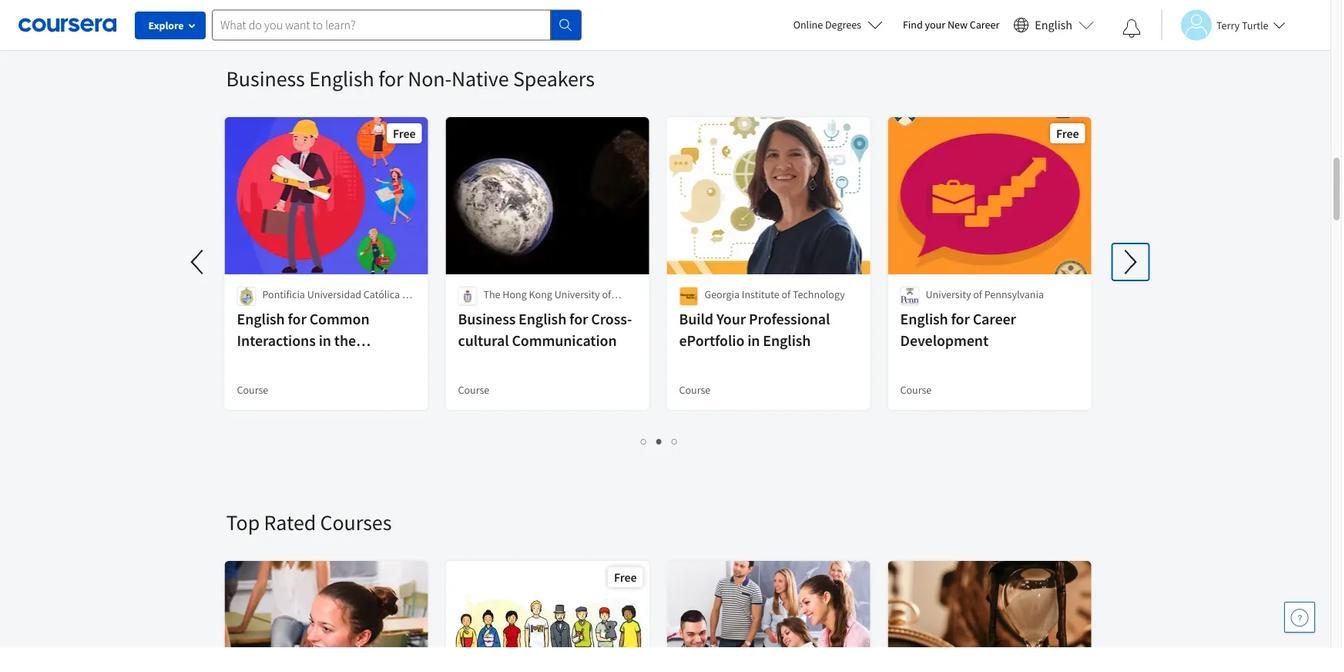 Task type: locate. For each thing, give the bounding box(es) containing it.
your
[[717, 310, 746, 329]]

of up professional
[[782, 288, 791, 302]]

career
[[970, 18, 1000, 32], [973, 310, 1017, 329]]

for inside the english for career development
[[951, 310, 970, 329]]

basic
[[313, 353, 348, 372]]

technology up professional
[[793, 288, 845, 302]]

3 course from the left
[[679, 383, 711, 397]]

1 vertical spatial technology
[[540, 303, 592, 317]]

professional
[[749, 310, 830, 329]]

2 of from the left
[[782, 288, 791, 302]]

pontificia universidad católica de chile image
[[237, 287, 256, 306]]

for up development
[[951, 310, 970, 329]]

0 horizontal spatial in
[[319, 331, 331, 351]]

simple past tense course by university of california, irvine, image
[[888, 561, 1093, 648]]

0 horizontal spatial university
[[555, 288, 600, 302]]

None search field
[[212, 10, 582, 40]]

show notifications image
[[1123, 19, 1141, 38]]

1 horizontal spatial technology
[[793, 288, 845, 302]]

course down development
[[901, 383, 932, 397]]

rated
[[264, 509, 316, 536]]

tesol certificate, part 1: teach english now! specialization by arizona state university, image
[[225, 561, 429, 648]]

free for english for career development
[[1057, 126, 1079, 141]]

english button
[[1008, 0, 1101, 50]]

online degrees
[[794, 18, 862, 32]]

university up the english for career development
[[926, 288, 971, 302]]

hong
[[503, 288, 527, 302]]

0 vertical spatial career
[[970, 18, 1000, 32]]

3 of from the left
[[974, 288, 983, 302]]

course for english for career development
[[901, 383, 932, 397]]

for inside business english for cross- cultural communication
[[570, 310, 588, 329]]

of up cross-
[[602, 288, 611, 302]]

degrees
[[825, 18, 862, 32]]

católica
[[364, 288, 400, 302]]

top
[[226, 509, 260, 536]]

1 horizontal spatial in
[[748, 331, 760, 351]]

help center image
[[1291, 608, 1310, 627]]

technology down kong
[[540, 303, 592, 317]]

the
[[334, 331, 356, 351]]

for up the communication
[[570, 310, 588, 329]]

4 course from the left
[[901, 383, 932, 397]]

build
[[679, 310, 714, 329]]

communication
[[512, 331, 617, 351]]

1 vertical spatial career
[[973, 310, 1017, 329]]

2 in from the left
[[748, 331, 760, 351]]

1 horizontal spatial free
[[614, 570, 637, 585]]

list containing 1
[[226, 432, 1093, 450]]

career right new
[[970, 18, 1000, 32]]

in inside "build your professional eportfolio in english"
[[748, 331, 760, 351]]

1 horizontal spatial business
[[458, 310, 516, 329]]

1 vertical spatial business
[[458, 310, 516, 329]]

business
[[226, 66, 305, 92], [458, 310, 516, 329]]

1 in from the left
[[319, 331, 331, 351]]

new
[[948, 18, 968, 32]]

level
[[351, 353, 386, 372]]

in
[[319, 331, 331, 351], [748, 331, 760, 351]]

0 horizontal spatial free
[[393, 126, 416, 141]]

eportfolio
[[679, 331, 745, 351]]

of left pennsylvania
[[974, 288, 983, 302]]

0 horizontal spatial of
[[602, 288, 611, 302]]

english inside the english for career development
[[901, 310, 948, 329]]

for right chile
[[288, 310, 307, 329]]

career down university of pennsylvania on the top right of page
[[973, 310, 1017, 329]]

What do you want to learn? text field
[[212, 10, 551, 40]]

build your professional eportfolio in english
[[679, 310, 830, 351]]

workplace:
[[237, 353, 310, 372]]

free
[[393, 126, 416, 141], [1057, 126, 1079, 141], [614, 570, 637, 585]]

1 of from the left
[[602, 288, 611, 302]]

georgia institute of technology image
[[679, 287, 699, 306]]

course
[[237, 383, 268, 397], [458, 383, 490, 397], [679, 383, 711, 397], [901, 383, 932, 397]]

english
[[1035, 17, 1073, 33], [309, 66, 374, 92], [237, 310, 285, 329], [519, 310, 567, 329], [901, 310, 948, 329], [763, 331, 811, 351]]

teach english now! second language reading, writing, and grammar  course by arizona state university, image
[[667, 561, 871, 648]]

list
[[226, 432, 1093, 450]]

0 vertical spatial technology
[[793, 288, 845, 302]]

free link
[[444, 560, 651, 648]]

explore
[[148, 18, 184, 32]]

georgia institute of technology
[[705, 288, 845, 302]]

in left "the"
[[319, 331, 331, 351]]

course down workplace:
[[237, 383, 268, 397]]

speakers
[[513, 66, 595, 92]]

1 course from the left
[[237, 383, 268, 397]]

kong
[[529, 288, 553, 302]]

1
[[641, 434, 647, 448]]

business english for non-native speakers
[[226, 66, 595, 92]]

course for english for common interactions in the workplace: basic level
[[237, 383, 268, 397]]

course for business english for cross- cultural communication
[[458, 383, 490, 397]]

2 course from the left
[[458, 383, 490, 397]]

course down 'eportfolio'
[[679, 383, 711, 397]]

2 horizontal spatial free
[[1057, 126, 1079, 141]]

business inside business english for cross- cultural communication
[[458, 310, 516, 329]]

of
[[602, 288, 611, 302], [782, 288, 791, 302], [974, 288, 983, 302]]

terry turtle button
[[1162, 10, 1286, 40]]

institute
[[742, 288, 780, 302]]

2 horizontal spatial of
[[974, 288, 983, 302]]

list inside business english for non-native speakers carousel element
[[226, 432, 1093, 450]]

native
[[452, 66, 509, 92]]

terry
[[1217, 18, 1240, 32]]

0 vertical spatial business
[[226, 66, 305, 92]]

technology
[[793, 288, 845, 302], [540, 303, 592, 317]]

1 horizontal spatial of
[[782, 288, 791, 302]]

0 horizontal spatial technology
[[540, 303, 592, 317]]

0 horizontal spatial business
[[226, 66, 305, 92]]

3
[[672, 434, 678, 448]]

1 university from the left
[[555, 288, 600, 302]]

university
[[555, 288, 600, 302], [926, 288, 971, 302]]

course for build your professional eportfolio in english
[[679, 383, 711, 397]]

in inside english for common interactions in the workplace: basic level
[[319, 331, 331, 351]]

university inside the hong kong university of science and technology
[[555, 288, 600, 302]]

in for eportfolio
[[748, 331, 760, 351]]

business english for cross- cultural communication
[[458, 310, 632, 351]]

for
[[379, 66, 404, 92], [288, 310, 307, 329], [570, 310, 588, 329], [951, 310, 970, 329]]

technology inside the hong kong university of science and technology
[[540, 303, 592, 317]]

english inside english for common interactions in the workplace: basic level
[[237, 310, 285, 329]]

1 horizontal spatial university
[[926, 288, 971, 302]]

university right kong
[[555, 288, 600, 302]]

in down professional
[[748, 331, 760, 351]]

your
[[925, 18, 946, 32]]

for left non-
[[379, 66, 404, 92]]

courses
[[320, 509, 392, 536]]

3 button
[[667, 432, 683, 450]]

course down cultural
[[458, 383, 490, 397]]



Task type: describe. For each thing, give the bounding box(es) containing it.
1 button
[[637, 432, 652, 450]]

the hong kong university of science and technology image
[[458, 287, 477, 306]]

university of pennsylvania
[[926, 288, 1044, 302]]

pontificia
[[262, 288, 305, 302]]

find your new career
[[903, 18, 1000, 32]]

interactions
[[237, 331, 316, 351]]

cultural
[[458, 331, 509, 351]]

the
[[484, 288, 501, 302]]

terry turtle
[[1217, 18, 1269, 32]]

georgia
[[705, 288, 740, 302]]

english inside "build your professional eportfolio in english"
[[763, 331, 811, 351]]

career inside the english for career development
[[973, 310, 1017, 329]]

chile
[[262, 303, 285, 317]]

english for common interactions in the workplace: basic level
[[237, 310, 386, 372]]

online degrees button
[[781, 8, 896, 42]]

previous slide image
[[180, 244, 217, 281]]

the hong kong university of science and technology
[[484, 288, 611, 317]]

in for interactions
[[319, 331, 331, 351]]

english inside english "button"
[[1035, 17, 1073, 33]]

development
[[901, 331, 989, 351]]

of inside the hong kong university of science and technology
[[602, 288, 611, 302]]

common
[[310, 310, 370, 329]]

top rated courses carousel element
[[219, 463, 1343, 648]]

business for business english for non-native speakers
[[226, 66, 305, 92]]

2
[[657, 434, 663, 448]]

english for career development
[[901, 310, 1017, 351]]

de
[[402, 288, 414, 302]]

free for english for common interactions in the workplace: basic level
[[393, 126, 416, 141]]

find your new career link
[[896, 15, 1008, 35]]

next slide image
[[1113, 244, 1150, 281]]

for inside english for common interactions in the workplace: basic level
[[288, 310, 307, 329]]

non-
[[408, 66, 452, 92]]

business for business english for cross- cultural communication
[[458, 310, 516, 329]]

coursera image
[[18, 13, 116, 37]]

online
[[794, 18, 823, 32]]

universidad
[[307, 288, 361, 302]]

2 button
[[652, 432, 667, 450]]

english inside business english for cross- cultural communication
[[519, 310, 567, 329]]

science
[[484, 303, 518, 317]]

and
[[520, 303, 538, 317]]

pennsylvania
[[985, 288, 1044, 302]]

find
[[903, 18, 923, 32]]

turtle
[[1242, 18, 1269, 32]]

explore button
[[135, 12, 206, 39]]

cross-
[[591, 310, 632, 329]]

2 university from the left
[[926, 288, 971, 302]]

free inside the top rated courses carousel element
[[614, 570, 637, 585]]

pontificia universidad católica de chile
[[262, 288, 414, 317]]

university of pennsylvania image
[[901, 287, 920, 306]]

top rated courses
[[226, 509, 392, 536]]

business english for non-native speakers carousel element
[[180, 19, 1150, 463]]



Task type: vqa. For each thing, say whether or not it's contained in the screenshot.
THE HONG KONG UNIVERSITY OF SCIENCE AND TECHNOLOGY
yes



